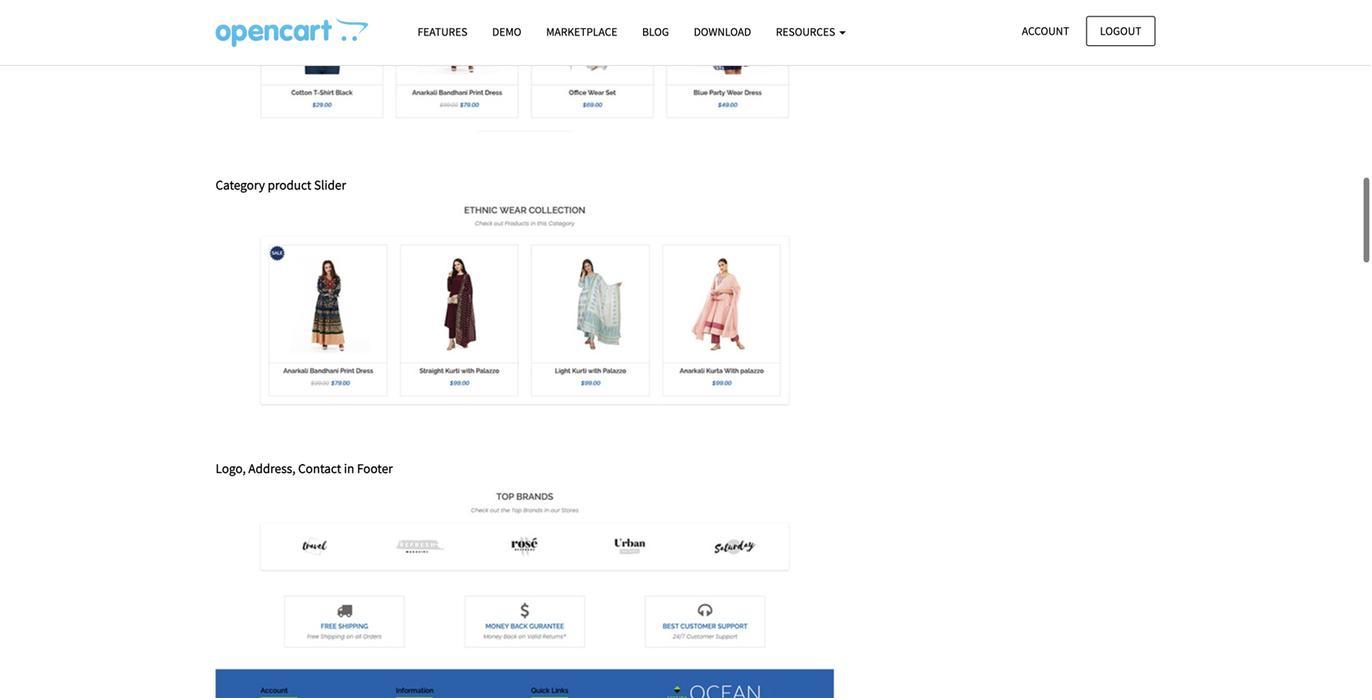 Task type: locate. For each thing, give the bounding box(es) containing it.
contact
[[298, 461, 341, 477]]

resources
[[776, 24, 838, 39]]

download link
[[682, 17, 764, 46]]

features link
[[405, 17, 480, 46]]

demo link
[[480, 17, 534, 46]]

opencart - accura ocean v-1 multipurpose theme image
[[216, 17, 368, 47]]

address,
[[248, 461, 296, 477]]

account
[[1022, 24, 1070, 38]]



Task type: describe. For each thing, give the bounding box(es) containing it.
category
[[216, 177, 265, 194]]

logo,
[[216, 461, 246, 477]]

blog link
[[630, 17, 682, 46]]

logout
[[1100, 24, 1142, 38]]

in
[[344, 461, 354, 477]]

resources link
[[764, 17, 859, 46]]

product
[[268, 177, 311, 194]]

footer
[[357, 461, 393, 477]]

marketplace
[[546, 24, 618, 39]]

logo, address, contact in footer
[[216, 461, 393, 477]]

marketplace link
[[534, 17, 630, 46]]

demo
[[492, 24, 522, 39]]

features
[[418, 24, 468, 39]]

logout link
[[1086, 16, 1156, 46]]

account link
[[1008, 16, 1084, 46]]

slider
[[314, 177, 346, 194]]

download
[[694, 24, 752, 39]]

blog
[[642, 24, 669, 39]]

category product slider
[[216, 177, 346, 194]]



Task type: vqa. For each thing, say whether or not it's contained in the screenshot.
"Footer"
yes



